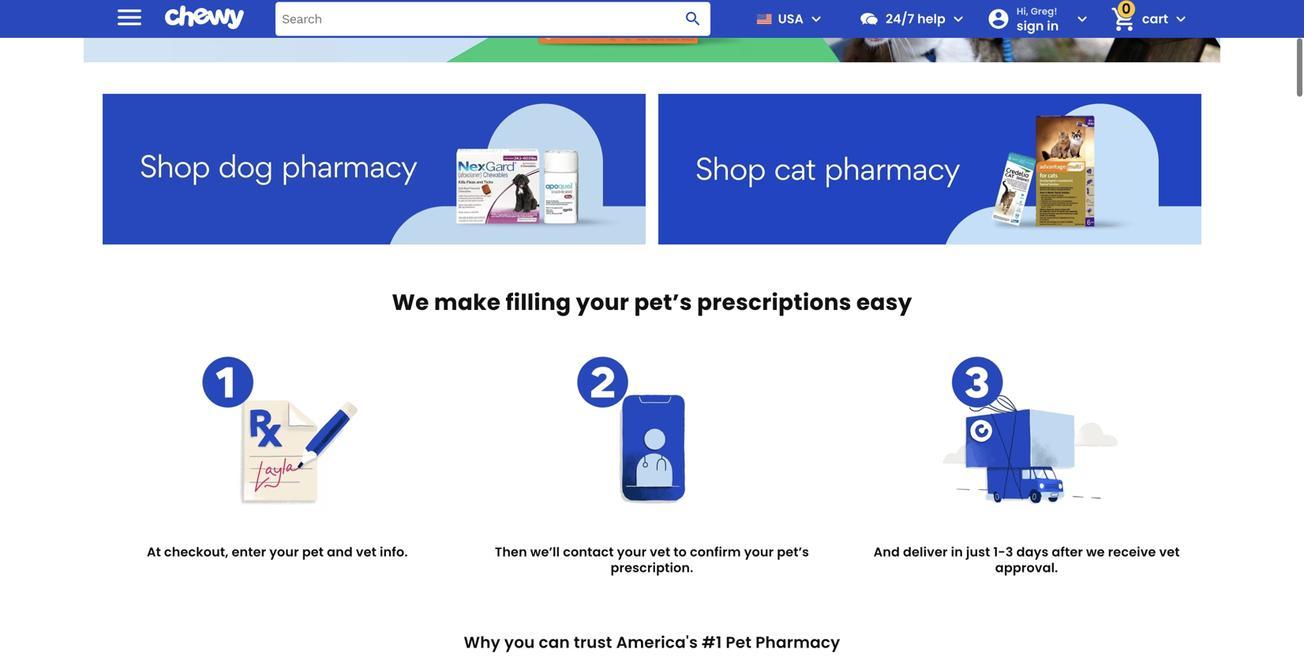 Task type: locate. For each thing, give the bounding box(es) containing it.
prescriptions
[[697, 287, 852, 318]]

cart menu image
[[1172, 9, 1191, 28]]

1 horizontal spatial menu image
[[807, 9, 826, 28]]

usa button
[[750, 0, 826, 38]]

menu image right 'usa'
[[807, 9, 826, 28]]

your right filling
[[576, 287, 629, 318]]

your for vet
[[617, 544, 647, 562]]

to
[[674, 544, 687, 562]]

deliver
[[903, 544, 948, 562]]

checkout,
[[164, 544, 229, 562]]

chewy support image
[[859, 9, 880, 29]]

america's
[[616, 632, 698, 654]]

menu image inside usa popup button
[[807, 9, 826, 28]]

0 horizontal spatial vet
[[356, 544, 377, 562]]

pet's inside then we'll contact your vet to confirm your pet's prescription.
[[777, 544, 809, 562]]

and
[[327, 544, 353, 562]]

your
[[576, 287, 629, 318], [269, 544, 299, 562], [617, 544, 647, 562], [744, 544, 774, 562]]

menu image left the chewy home image
[[114, 1, 145, 33]]

#1
[[702, 632, 722, 654]]

2 vet from the left
[[650, 544, 671, 562]]

vet
[[356, 544, 377, 562], [650, 544, 671, 562], [1160, 544, 1180, 562]]

items image
[[1110, 5, 1138, 33]]

chewy home image
[[165, 0, 244, 35]]

Search text field
[[276, 2, 711, 36]]

vet inside and deliver in just 1-3 days after we receive vet approval.
[[1160, 544, 1180, 562]]

we'll
[[531, 544, 560, 562]]

approval.
[[996, 560, 1059, 577]]

submit search image
[[684, 9, 703, 28]]

contact
[[563, 544, 614, 562]]

0 vertical spatial pet's
[[634, 287, 692, 318]]

3 vet from the left
[[1160, 544, 1180, 562]]

vet inside then we'll contact your vet to confirm your pet's prescription.
[[650, 544, 671, 562]]

enter
[[232, 544, 266, 562]]

1 vertical spatial pet's
[[777, 544, 809, 562]]

vet right receive
[[1160, 544, 1180, 562]]

trust
[[574, 632, 613, 654]]

2 horizontal spatial vet
[[1160, 544, 1180, 562]]

in
[[1047, 17, 1059, 35]]

menu image
[[114, 1, 145, 33], [807, 9, 826, 28]]

pet's
[[634, 287, 692, 318], [777, 544, 809, 562]]

1 horizontal spatial pet's
[[777, 544, 809, 562]]

easy
[[857, 287, 913, 318]]

your left pet
[[269, 544, 299, 562]]

just
[[967, 544, 991, 562]]

shop cat pharmacy image
[[659, 94, 1202, 245]]

filling
[[506, 287, 571, 318]]

your for pet
[[269, 544, 299, 562]]

vet left to
[[650, 544, 671, 562]]

3
[[1006, 544, 1014, 562]]

pharmacy
[[756, 632, 841, 654]]

prescription.
[[611, 560, 694, 577]]

then we'll contact your vet to confirm your pet's prescription.
[[495, 544, 809, 577]]

your right contact
[[617, 544, 647, 562]]

at checkout, enter your pet and vet info.
[[147, 544, 408, 562]]

vet right and
[[356, 544, 377, 562]]

confirm
[[690, 544, 741, 562]]

and
[[874, 544, 900, 562]]

1 horizontal spatial vet
[[650, 544, 671, 562]]

hi, greg! sign in
[[1017, 5, 1059, 35]]

24/7 help link
[[853, 0, 946, 38]]

we make filling your pet's prescriptions easy
[[392, 287, 913, 318]]

we
[[1087, 544, 1105, 562]]



Task type: vqa. For each thing, say whether or not it's contained in the screenshot.
bottom "Seeds"
no



Task type: describe. For each thing, give the bounding box(es) containing it.
pet
[[302, 544, 324, 562]]

greg!
[[1031, 5, 1058, 18]]

we
[[392, 287, 429, 318]]

receive
[[1108, 544, 1157, 562]]

help
[[918, 10, 946, 28]]

days
[[1017, 544, 1049, 562]]

you
[[505, 632, 535, 654]]

get twenty percent off your first pharmacy order. save with america's number one pet pharmacy.* code: rx20 *exclusions apply image
[[84, 0, 1221, 62]]

info.
[[380, 544, 408, 562]]

in
[[951, 544, 963, 562]]

cart
[[1143, 10, 1169, 28]]

0 horizontal spatial pet's
[[634, 287, 692, 318]]

1-
[[994, 544, 1006, 562]]

Product search field
[[276, 2, 711, 36]]

shop dog pharmacy image
[[103, 94, 646, 245]]

after
[[1052, 544, 1084, 562]]

24/7
[[886, 10, 915, 28]]

usa
[[778, 10, 804, 28]]

why you can trust america's #1 pet pharmacy
[[464, 632, 841, 654]]

hi,
[[1017, 5, 1029, 18]]

why
[[464, 632, 501, 654]]

24/7 help
[[886, 10, 946, 28]]

and deliver in just 1-3 days after we receive vet approval.
[[874, 544, 1180, 577]]

your for pet's
[[576, 287, 629, 318]]

0 horizontal spatial menu image
[[114, 1, 145, 33]]

cart link
[[1105, 0, 1169, 38]]

at
[[147, 544, 161, 562]]

make
[[434, 287, 501, 318]]

your right confirm
[[744, 544, 774, 562]]

pet
[[726, 632, 752, 654]]

then
[[495, 544, 527, 562]]

account menu image
[[1073, 9, 1092, 28]]

help menu image
[[949, 9, 968, 28]]

sign
[[1017, 17, 1044, 35]]

can
[[539, 632, 570, 654]]

1 vet from the left
[[356, 544, 377, 562]]



